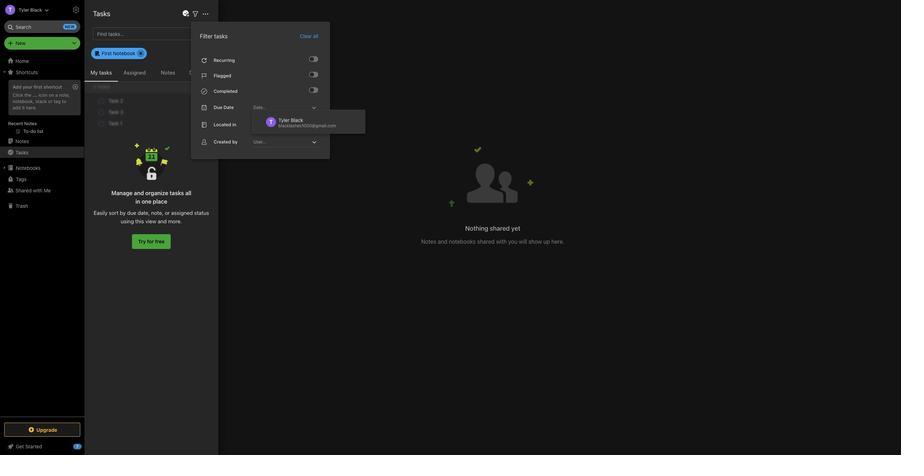 Task type: describe. For each thing, give the bounding box(es) containing it.
0 vertical spatial shared
[[490, 225, 510, 233]]

icon
[[39, 92, 48, 98]]

filter tasks image
[[191, 10, 200, 18]]

on
[[49, 92, 54, 98]]

nothing
[[466, 225, 489, 233]]

blacklashes1000@gmail.com
[[279, 123, 336, 128]]

filter
[[200, 33, 213, 39]]

view
[[145, 218, 156, 225]]

home link
[[0, 55, 85, 67]]

icon on a note, notebook, stack or tag to add it here.
[[13, 92, 70, 111]]

Account field
[[0, 3, 49, 17]]

easily sort by due date, note, or assigned status using this view and more.
[[94, 210, 209, 225]]

notebooks
[[449, 239, 476, 245]]

tyler black
[[19, 7, 42, 13]]

me inside shared with me link
[[44, 188, 51, 194]]

all inside button
[[313, 33, 318, 39]]

home
[[16, 58, 29, 64]]

clear
[[300, 33, 312, 39]]

started
[[25, 444, 42, 450]]

for
[[147, 239, 154, 245]]

by inside easily sort by due date, note, or assigned status using this view and more.
[[120, 210, 126, 216]]

assigned button
[[118, 68, 151, 82]]

7
[[76, 445, 79, 450]]

here. inside icon on a note, notebook, stack or tag to add it here.
[[26, 105, 37, 111]]

due for due date
[[214, 105, 223, 110]]

shared inside shared with me element
[[95, 10, 117, 18]]

my tasks
[[91, 69, 112, 76]]

filter tasks
[[200, 33, 228, 39]]

black for tyler black blacklashes1000@gmail.com
[[291, 117, 304, 123]]

your
[[23, 84, 32, 90]]

group inside tree
[[0, 78, 84, 138]]

completed image
[[310, 88, 314, 92]]

try for free button
[[132, 235, 171, 249]]

notebooks
[[16, 165, 41, 171]]

created
[[214, 139, 231, 145]]

you
[[509, 239, 518, 245]]

recent notes
[[8, 121, 37, 126]]

notebooks link
[[0, 162, 84, 174]]

more actions and view options image
[[202, 10, 210, 18]]

due dates button
[[185, 68, 218, 82]]

place
[[153, 199, 167, 205]]

shortcut
[[44, 84, 62, 90]]

first notebook button
[[91, 48, 147, 59]]

shared with me inside tree
[[16, 188, 51, 194]]

a
[[55, 92, 58, 98]]

1 horizontal spatial in
[[233, 122, 237, 128]]

 Date picker field
[[252, 103, 326, 113]]

tasks inside manage and organize tasks all in one place
[[170, 190, 184, 197]]

notebook,
[[13, 99, 34, 104]]

add
[[13, 84, 21, 90]]

tyler for tyler black blacklashes1000@gmail.com
[[279, 117, 290, 123]]

located
[[214, 122, 231, 128]]

Find tasks… text field
[[94, 28, 194, 40]]

nothing shared yet
[[466, 225, 521, 233]]

or for assigned
[[165, 210, 170, 216]]

easily
[[94, 210, 108, 216]]

due dates
[[189, 69, 214, 76]]

tasks for filter tasks
[[214, 33, 228, 39]]

tree containing home
[[0, 55, 85, 417]]

notes link
[[0, 136, 84, 147]]

0 vertical spatial tasks
[[93, 10, 110, 18]]

shared with me element
[[85, 0, 902, 456]]

stack
[[35, 99, 47, 104]]

first
[[34, 84, 42, 90]]

tag
[[54, 99, 61, 104]]

due date
[[214, 105, 234, 110]]

try
[[138, 239, 146, 245]]

and inside easily sort by due date, note, or assigned status using this view and more.
[[158, 218, 167, 225]]

more.
[[168, 218, 182, 225]]

notes button
[[151, 68, 185, 82]]

clear all
[[300, 33, 318, 39]]

add
[[13, 105, 21, 111]]

tags
[[16, 176, 27, 182]]

recurring
[[214, 57, 235, 63]]

free
[[155, 239, 165, 245]]

add your first shortcut
[[13, 84, 62, 90]]

here. inside shared with me element
[[552, 239, 565, 245]]

recurring image
[[310, 57, 314, 61]]

tags button
[[0, 174, 84, 185]]

0 vertical spatial by
[[232, 139, 238, 145]]

clear all button
[[299, 32, 319, 40]]

shared with me link
[[0, 185, 84, 196]]

tyler for tyler black
[[19, 7, 29, 13]]

in inside manage and organize tasks all in one place
[[136, 199, 140, 205]]

tasks button
[[0, 147, 84, 158]]

shared inside shared with me link
[[16, 188, 32, 194]]

recent
[[8, 121, 23, 126]]

dates
[[201, 69, 214, 76]]

flagged
[[214, 73, 231, 78]]

Search text field
[[9, 20, 75, 33]]

it
[[22, 105, 25, 111]]

date,
[[138, 210, 150, 216]]

notes inside "notes" link
[[16, 138, 29, 144]]

note, inside icon on a note, notebook, stack or tag to add it here.
[[59, 92, 70, 98]]



Task type: vqa. For each thing, say whether or not it's contained in the screenshot.
and inside Easily sort by due date, note, or assigned status using this view and more.
yes



Task type: locate. For each thing, give the bounding box(es) containing it.
new
[[16, 40, 26, 46]]

Filter tasks field
[[191, 9, 200, 18]]

0 horizontal spatial tyler
[[19, 7, 29, 13]]

will
[[519, 239, 528, 245]]

0 horizontal spatial due
[[189, 69, 199, 76]]

tasks right the "filter"
[[214, 33, 228, 39]]

all up assigned
[[185, 190, 192, 197]]

shared up notes and notebooks shared with you will show up here.
[[490, 225, 510, 233]]

0 horizontal spatial or
[[48, 99, 53, 104]]

1 vertical spatial here.
[[552, 239, 565, 245]]

1 horizontal spatial here.
[[552, 239, 565, 245]]

0 vertical spatial note,
[[59, 92, 70, 98]]

2 vertical spatial with
[[496, 239, 507, 245]]

0 horizontal spatial with
[[33, 188, 42, 194]]

1 vertical spatial due
[[214, 105, 223, 110]]

this
[[135, 218, 144, 225]]

due for due dates
[[189, 69, 199, 76]]

0 vertical spatial black
[[30, 7, 42, 13]]

1 vertical spatial all
[[185, 190, 192, 197]]

tasks up the 'notebooks'
[[16, 150, 28, 156]]

due
[[127, 210, 136, 216]]

notes right recent
[[24, 121, 37, 126]]

user…
[[254, 139, 266, 145]]

1 horizontal spatial due
[[214, 105, 223, 110]]

1 horizontal spatial note,
[[151, 210, 164, 216]]

click
[[13, 92, 23, 98]]

0 vertical spatial me
[[133, 10, 143, 18]]

new button
[[4, 37, 80, 50]]

black up search text box
[[30, 7, 42, 13]]

black
[[30, 7, 42, 13], [291, 117, 304, 123]]

1 vertical spatial tyler
[[279, 117, 290, 123]]

sort
[[109, 210, 119, 216]]

shared down tags
[[16, 188, 32, 194]]

click the ...
[[13, 92, 37, 98]]

1 vertical spatial tasks
[[99, 69, 112, 76]]

and for manage
[[134, 190, 144, 197]]

one
[[142, 199, 152, 205]]

shared down nothing shared yet on the right of the page
[[478, 239, 495, 245]]

by right the created at the top left
[[232, 139, 238, 145]]

and up 'one'
[[134, 190, 144, 197]]

1 horizontal spatial shared
[[95, 10, 117, 18]]

0 vertical spatial with
[[119, 10, 132, 18]]

black down date… field
[[291, 117, 304, 123]]

shared
[[95, 10, 117, 18], [16, 188, 32, 194]]

0 vertical spatial in
[[233, 122, 237, 128]]

shared with me down tags button
[[16, 188, 51, 194]]

1 vertical spatial shared
[[478, 239, 495, 245]]

located in
[[214, 122, 237, 128]]

black inside tyler black blacklashes1000@gmail.com
[[291, 117, 304, 123]]

shortcuts
[[16, 69, 38, 75]]

0 horizontal spatial me
[[44, 188, 51, 194]]

0 horizontal spatial by
[[120, 210, 126, 216]]

1 horizontal spatial by
[[232, 139, 238, 145]]

shared
[[490, 225, 510, 233], [478, 239, 495, 245]]

notes and notebooks shared with you will show up here.
[[422, 239, 565, 245]]

0 horizontal spatial note,
[[59, 92, 70, 98]]

tyler up search text box
[[19, 7, 29, 13]]

1 vertical spatial black
[[291, 117, 304, 123]]

1 horizontal spatial tyler
[[279, 117, 290, 123]]

0 vertical spatial shared with me
[[95, 10, 143, 18]]

2 vertical spatial tasks
[[170, 190, 184, 197]]

note,
[[59, 92, 70, 98], [151, 210, 164, 216]]

due
[[189, 69, 199, 76], [214, 105, 223, 110]]

tasks for my tasks
[[99, 69, 112, 76]]

click to collapse image
[[82, 443, 87, 451]]

by left due
[[120, 210, 126, 216]]

try for free
[[138, 239, 165, 245]]

or for tag
[[48, 99, 53, 104]]

black inside account field
[[30, 7, 42, 13]]

and left notebooks
[[438, 239, 448, 245]]

1 vertical spatial by
[[120, 210, 126, 216]]

me inside shared with me element
[[133, 10, 143, 18]]

0 vertical spatial tasks
[[214, 33, 228, 39]]

here. right up
[[552, 239, 565, 245]]

trash link
[[0, 200, 84, 212]]

up
[[544, 239, 550, 245]]

in right located
[[233, 122, 237, 128]]

1 vertical spatial note,
[[151, 210, 164, 216]]

upgrade
[[36, 427, 57, 433]]

0 horizontal spatial tasks
[[99, 69, 112, 76]]

0 horizontal spatial and
[[134, 190, 144, 197]]

completed
[[214, 88, 238, 94]]

or up more.
[[165, 210, 170, 216]]

tasks right the settings icon
[[93, 10, 110, 18]]

and
[[134, 190, 144, 197], [158, 218, 167, 225], [438, 239, 448, 245]]

date…
[[254, 105, 266, 110]]

0 vertical spatial and
[[134, 190, 144, 197]]

assigned
[[171, 210, 193, 216]]

get
[[16, 444, 24, 450]]

tasks right organize
[[170, 190, 184, 197]]

tyler black blacklashes1000@gmail.com
[[279, 117, 336, 128]]

1 horizontal spatial all
[[313, 33, 318, 39]]

0 horizontal spatial shared
[[16, 188, 32, 194]]

settings image
[[72, 6, 80, 14]]

0 horizontal spatial here.
[[26, 105, 37, 111]]

me up 'find tasks…' text box
[[133, 10, 143, 18]]

notes down recent notes
[[16, 138, 29, 144]]

tyler inside tyler black blacklashes1000@gmail.com
[[279, 117, 290, 123]]

first
[[102, 50, 112, 56]]

due left dates
[[189, 69, 199, 76]]

tyler inside account field
[[19, 7, 29, 13]]

1 horizontal spatial shared with me
[[95, 10, 143, 18]]

expand notebooks image
[[2, 165, 7, 171]]

organize
[[145, 190, 168, 197]]

me down tags button
[[44, 188, 51, 194]]

tyler down date… field
[[279, 117, 290, 123]]

upgrade button
[[4, 423, 80, 438]]

notes
[[161, 69, 175, 76], [24, 121, 37, 126], [16, 138, 29, 144], [422, 239, 437, 245]]

1 horizontal spatial black
[[291, 117, 304, 123]]

0 horizontal spatial black
[[30, 7, 42, 13]]

0 horizontal spatial shared with me
[[16, 188, 51, 194]]

Created by field
[[252, 137, 326, 147]]

with left the you
[[496, 239, 507, 245]]

tasks inside tasks button
[[16, 150, 28, 156]]

shared right the settings icon
[[95, 10, 117, 18]]

in left 'one'
[[136, 199, 140, 205]]

1 horizontal spatial tasks
[[93, 10, 110, 18]]

in
[[233, 122, 237, 128], [136, 199, 140, 205]]

here. right it
[[26, 105, 37, 111]]

and right 'view'
[[158, 218, 167, 225]]

notes inside shared with me element
[[422, 239, 437, 245]]

or down on
[[48, 99, 53, 104]]

black for tyler black
[[30, 7, 42, 13]]

assigned
[[124, 69, 146, 76]]

or
[[48, 99, 53, 104], [165, 210, 170, 216]]

due inside button
[[189, 69, 199, 76]]

with inside tree
[[33, 188, 42, 194]]

my
[[91, 69, 98, 76]]

1 horizontal spatial with
[[119, 10, 132, 18]]

get started
[[16, 444, 42, 450]]

1 vertical spatial with
[[33, 188, 42, 194]]

my tasks button
[[85, 68, 118, 82]]

...
[[33, 92, 37, 98]]

with
[[119, 10, 132, 18], [33, 188, 42, 194], [496, 239, 507, 245]]

1 vertical spatial shared with me
[[16, 188, 51, 194]]

1 vertical spatial and
[[158, 218, 167, 225]]

0 vertical spatial tyler
[[19, 7, 29, 13]]

0 vertical spatial all
[[313, 33, 318, 39]]

0 horizontal spatial all
[[185, 190, 192, 197]]

the
[[24, 92, 31, 98]]

1 vertical spatial tasks
[[16, 150, 28, 156]]

More actions and view options field
[[200, 9, 210, 18]]

1 vertical spatial me
[[44, 188, 51, 194]]

date
[[224, 105, 234, 110]]

2 vertical spatial and
[[438, 239, 448, 245]]

with up 'find tasks…' text box
[[119, 10, 132, 18]]

1 horizontal spatial and
[[158, 218, 167, 225]]

0 horizontal spatial in
[[136, 199, 140, 205]]

1 vertical spatial in
[[136, 199, 140, 205]]

by
[[232, 139, 238, 145], [120, 210, 126, 216]]

new
[[65, 24, 75, 29]]

tasks
[[214, 33, 228, 39], [99, 69, 112, 76], [170, 190, 184, 197]]

2 horizontal spatial tasks
[[214, 33, 228, 39]]

tasks right my
[[99, 69, 112, 76]]

notes inside notes button
[[161, 69, 175, 76]]

1 horizontal spatial me
[[133, 10, 143, 18]]

1 vertical spatial shared
[[16, 188, 32, 194]]

note, up to
[[59, 92, 70, 98]]

1 vertical spatial or
[[165, 210, 170, 216]]

tree
[[0, 55, 85, 417]]

new task image
[[182, 10, 190, 18]]

flagged image
[[310, 72, 314, 77]]

group containing add your first shortcut
[[0, 78, 84, 138]]

new search field
[[9, 20, 77, 33]]

show
[[529, 239, 542, 245]]

note, inside easily sort by due date, note, or assigned status using this view and more.
[[151, 210, 164, 216]]

to
[[62, 99, 66, 104]]

shortcuts button
[[0, 67, 84, 78]]

1 horizontal spatial tasks
[[170, 190, 184, 197]]

here.
[[26, 105, 37, 111], [552, 239, 565, 245]]

using
[[121, 218, 134, 225]]

notebook
[[113, 50, 135, 56]]

0 vertical spatial or
[[48, 99, 53, 104]]

due left date
[[214, 105, 223, 110]]

0 vertical spatial due
[[189, 69, 199, 76]]

2 horizontal spatial and
[[438, 239, 448, 245]]

note, up 'view'
[[151, 210, 164, 216]]

1 horizontal spatial or
[[165, 210, 170, 216]]

and inside shared with me element
[[438, 239, 448, 245]]

with down tags button
[[33, 188, 42, 194]]

shared with me up 'find tasks…' text box
[[95, 10, 143, 18]]

all right clear
[[313, 33, 318, 39]]

status
[[194, 210, 209, 216]]

all inside manage and organize tasks all in one place
[[185, 190, 192, 197]]

first notebook
[[102, 50, 135, 56]]

or inside icon on a note, notebook, stack or tag to add it here.
[[48, 99, 53, 104]]

or inside easily sort by due date, note, or assigned status using this view and more.
[[165, 210, 170, 216]]

notes left due dates
[[161, 69, 175, 76]]

and inside manage and organize tasks all in one place
[[134, 190, 144, 197]]

tasks inside "button"
[[99, 69, 112, 76]]

and for notes
[[438, 239, 448, 245]]

0 vertical spatial shared
[[95, 10, 117, 18]]

0 horizontal spatial tasks
[[16, 150, 28, 156]]

yet
[[512, 225, 521, 233]]

Help and Learning task checklist field
[[0, 442, 85, 453]]

created by
[[214, 139, 238, 145]]

notes left notebooks
[[422, 239, 437, 245]]

group
[[0, 78, 84, 138]]

2 horizontal spatial with
[[496, 239, 507, 245]]

0 vertical spatial here.
[[26, 105, 37, 111]]

tasks
[[93, 10, 110, 18], [16, 150, 28, 156]]

trash
[[16, 203, 28, 209]]

shared with me
[[95, 10, 143, 18], [16, 188, 51, 194]]

me
[[133, 10, 143, 18], [44, 188, 51, 194]]



